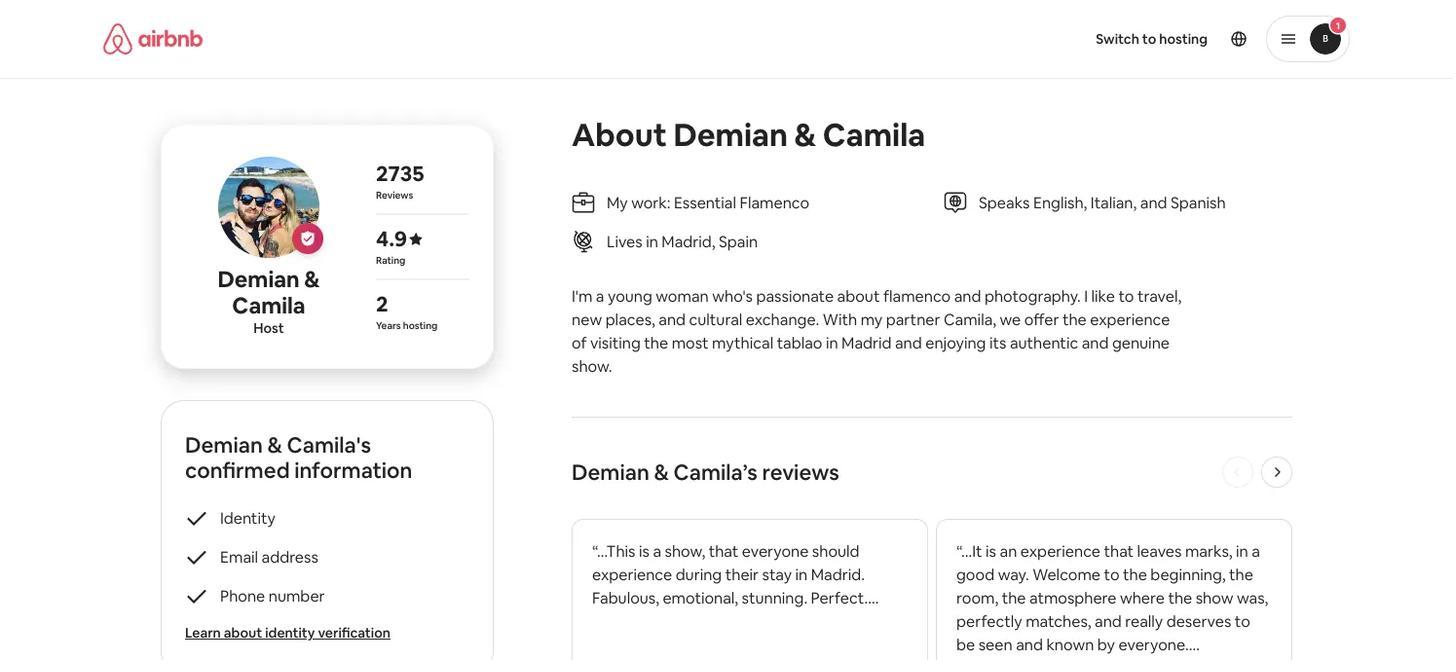 Task type: vqa. For each thing, say whether or not it's contained in the screenshot.
241 (
no



Task type: locate. For each thing, give the bounding box(es) containing it.
that up their
[[709, 541, 739, 561]]

demian & camila's confirmed information
[[185, 431, 413, 484]]

a right i'm
[[596, 286, 605, 306]]

demian
[[674, 114, 788, 155], [218, 265, 300, 293], [185, 431, 263, 459], [572, 458, 650, 486]]

experience up fabulous,
[[592, 565, 672, 585]]

number
[[269, 586, 325, 606]]

stay
[[762, 565, 792, 585]]

2 is from the left
[[986, 541, 997, 561]]

my
[[607, 192, 628, 212]]

0 horizontal spatial hosting
[[403, 320, 438, 332]]

and down woman
[[659, 309, 686, 329]]

0 horizontal spatial is
[[639, 541, 650, 561]]

reviews
[[376, 189, 413, 202]]

2735 reviews
[[376, 160, 424, 202]]

hosting
[[1160, 30, 1208, 48], [403, 320, 438, 332]]

1 is from the left
[[639, 541, 650, 561]]

about
[[572, 114, 667, 155]]

that left leaves
[[1104, 541, 1134, 561]]

cultural
[[689, 309, 743, 329]]

hosting right switch
[[1160, 30, 1208, 48]]

about inside button
[[224, 624, 262, 642]]

0 horizontal spatial a
[[596, 286, 605, 306]]

perfectly
[[957, 611, 1023, 631]]

is for "…it
[[986, 541, 997, 561]]

matches,
[[1026, 611, 1092, 631]]

rating
[[376, 254, 406, 267]]

in down with
[[826, 333, 838, 353]]

young
[[608, 286, 653, 306]]

demian for camila's
[[185, 431, 263, 459]]

good
[[957, 565, 995, 585]]

to right like
[[1119, 286, 1134, 306]]

seen
[[979, 635, 1013, 655]]

congratulations!…
[[957, 658, 1086, 661]]

1 horizontal spatial hosting
[[1160, 30, 1208, 48]]

that inside "…this is a show, that everyone should experience during their stay in madrid. fabulous, emotional, stunning. perfect.…
[[709, 541, 739, 561]]

a up was, at the bottom right of page
[[1252, 541, 1261, 561]]

beginning,
[[1151, 565, 1226, 585]]

& inside demian & camila's confirmed information
[[267, 431, 282, 459]]

experience inside "…this is a show, that everyone should experience during their stay in madrid. fabulous, emotional, stunning. perfect.…
[[592, 565, 672, 585]]

the up was, at the bottom right of page
[[1230, 565, 1254, 585]]

a inside i'm a young woman who's passionate about flamenco and photography. i like to travel, new places, and cultural exchange. with my partner camila, we offer the experience of visiting the most mythical tablao in madrid and enjoying its authentic and genuine show.
[[596, 286, 605, 306]]

to right switch
[[1143, 30, 1157, 48]]

2 vertical spatial experience
[[592, 565, 672, 585]]

demian & camila user profile image
[[218, 157, 320, 258], [218, 157, 320, 258]]

demian & camila's reviews
[[572, 458, 840, 486]]

demian for camila's
[[572, 458, 650, 486]]

&
[[795, 114, 817, 155], [304, 265, 320, 293], [267, 431, 282, 459], [654, 458, 669, 486]]

& left camila's
[[267, 431, 282, 459]]

"…it is an experience that leaves marks, in a good way. welcome to the beginning, the room, the atmosphere where the show was, perfectly matches, and really deserves to be seen and known by everyone. congratulations!…
[[957, 541, 1269, 661]]

1 vertical spatial hosting
[[403, 320, 438, 332]]

of
[[572, 333, 587, 353]]

the down beginning,
[[1169, 588, 1193, 608]]

genuine
[[1113, 333, 1170, 353]]

"…it
[[957, 541, 983, 561]]

2 that from the left
[[1104, 541, 1134, 561]]

1 vertical spatial about
[[224, 624, 262, 642]]

everyone.
[[1119, 635, 1189, 655]]

camila
[[823, 114, 926, 155], [232, 291, 306, 320]]

demian up essential flamenco
[[674, 114, 788, 155]]

work:
[[632, 192, 671, 212]]

0 horizontal spatial about
[[224, 624, 262, 642]]

everyone
[[742, 541, 809, 561]]

0 vertical spatial hosting
[[1160, 30, 1208, 48]]

hosting for 2
[[403, 320, 438, 332]]

identity
[[265, 624, 315, 642]]

in right marks,
[[1236, 541, 1249, 561]]

2
[[376, 290, 388, 318]]

where
[[1120, 588, 1165, 608]]

demian & camila host
[[218, 265, 320, 337]]

places,
[[606, 309, 655, 329]]

experience up welcome
[[1021, 541, 1101, 561]]

& inside demian & camila host
[[304, 265, 320, 293]]

hosting right years
[[403, 320, 438, 332]]

reviews
[[762, 458, 840, 486]]

is right the '"…this'
[[639, 541, 650, 561]]

1 that from the left
[[709, 541, 739, 561]]

the
[[1063, 309, 1087, 329], [644, 333, 669, 353], [1123, 565, 1148, 585], [1230, 565, 1254, 585], [1002, 588, 1026, 608], [1169, 588, 1193, 608]]

1 horizontal spatial about
[[837, 286, 880, 306]]

and
[[1141, 192, 1168, 212], [954, 286, 982, 306], [659, 309, 686, 329], [895, 333, 922, 353], [1082, 333, 1109, 353], [1095, 611, 1122, 631], [1016, 635, 1043, 655]]

1 vertical spatial camila
[[232, 291, 306, 320]]

hosting inside '2 years hosting'
[[403, 320, 438, 332]]

with
[[823, 309, 858, 329]]

to inside "link"
[[1143, 30, 1157, 48]]

is inside "…this is a show, that everyone should experience during their stay in madrid. fabulous, emotional, stunning. perfect.…
[[639, 541, 650, 561]]

0 horizontal spatial camila
[[232, 291, 306, 320]]

is
[[639, 541, 650, 561], [986, 541, 997, 561]]

& left camila's
[[654, 458, 669, 486]]

my
[[861, 309, 883, 329]]

mythical
[[712, 333, 774, 353]]

learn about identity verification
[[185, 624, 391, 642]]

"…this is a show, that everyone should experience during their stay in madrid. fabulous, emotional, stunning. perfect.…
[[592, 541, 879, 608]]

camila's
[[674, 458, 758, 486]]

demian inside demian & camila's confirmed information
[[185, 431, 263, 459]]

& down verified host icon
[[304, 265, 320, 293]]

deserves
[[1167, 611, 1232, 631]]

0 vertical spatial experience
[[1090, 309, 1171, 329]]

my work: essential flamenco
[[607, 192, 810, 212]]

experience inside "…it is an experience that leaves marks, in a good way. welcome to the beginning, the room, the atmosphere where the show was, perfectly matches, and really deserves to be seen and known by everyone. congratulations!…
[[1021, 541, 1101, 561]]

travel,
[[1138, 286, 1182, 306]]

exchange.
[[746, 309, 820, 329]]

demian up identity
[[185, 431, 263, 459]]

welcome
[[1033, 565, 1101, 585]]

information
[[294, 456, 413, 484]]

demian inside demian & camila host
[[218, 265, 300, 293]]

demian for camila
[[218, 265, 300, 293]]

1 horizontal spatial is
[[986, 541, 997, 561]]

2 horizontal spatial a
[[1252, 541, 1261, 561]]

camila inside demian & camila host
[[232, 291, 306, 320]]

about down phone
[[224, 624, 262, 642]]

demian up host
[[218, 265, 300, 293]]

1 vertical spatial experience
[[1021, 541, 1101, 561]]

italian,
[[1091, 192, 1137, 212]]

to
[[1143, 30, 1157, 48], [1119, 286, 1134, 306], [1104, 565, 1120, 585], [1235, 611, 1251, 631]]

who's
[[712, 286, 753, 306]]

and down partner
[[895, 333, 922, 353]]

was,
[[1237, 588, 1269, 608]]

the up 'where'
[[1123, 565, 1148, 585]]

hosting inside "link"
[[1160, 30, 1208, 48]]

in right stay
[[796, 565, 808, 585]]

during
[[676, 565, 722, 585]]

that
[[709, 541, 739, 561], [1104, 541, 1134, 561]]

about
[[837, 286, 880, 306], [224, 624, 262, 642]]

about up my
[[837, 286, 880, 306]]

that for leaves
[[1104, 541, 1134, 561]]

that inside "…it is an experience that leaves marks, in a good way. welcome to the beginning, the room, the atmosphere where the show was, perfectly matches, and really deserves to be seen and known by everyone. congratulations!…
[[1104, 541, 1134, 561]]

the down 'way.'
[[1002, 588, 1026, 608]]

a inside "…this is a show, that everyone should experience during their stay in madrid. fabulous, emotional, stunning. perfect.…
[[653, 541, 662, 561]]

is inside "…it is an experience that leaves marks, in a good way. welcome to the beginning, the room, the atmosphere where the show was, perfectly matches, and really deserves to be seen and known by everyone. congratulations!…
[[986, 541, 997, 561]]

the down i
[[1063, 309, 1087, 329]]

about demian & camila
[[572, 114, 926, 155]]

is for "…this
[[639, 541, 650, 561]]

by
[[1098, 635, 1116, 655]]

enjoying
[[926, 333, 986, 353]]

demian up the '"…this'
[[572, 458, 650, 486]]

room,
[[957, 588, 999, 608]]

and left genuine
[[1082, 333, 1109, 353]]

0 vertical spatial about
[[837, 286, 880, 306]]

1 horizontal spatial a
[[653, 541, 662, 561]]

0 horizontal spatial that
[[709, 541, 739, 561]]

1 horizontal spatial camila
[[823, 114, 926, 155]]

is left an
[[986, 541, 997, 561]]

experience inside i'm a young woman who's passionate about flamenco and photography. i like to travel, new places, and cultural exchange. with my partner camila, we offer the experience of visiting the most mythical tablao in madrid and enjoying its authentic and genuine show.
[[1090, 309, 1171, 329]]

a left 'show,'
[[653, 541, 662, 561]]

we
[[1000, 309, 1021, 329]]

experience up genuine
[[1090, 309, 1171, 329]]

1 horizontal spatial that
[[1104, 541, 1134, 561]]



Task type: describe. For each thing, give the bounding box(es) containing it.
i
[[1085, 286, 1088, 306]]

1 button
[[1267, 16, 1350, 62]]

woman
[[656, 286, 709, 306]]

an
[[1000, 541, 1017, 561]]

madrid.
[[811, 565, 865, 585]]

photography.
[[985, 286, 1081, 306]]

should
[[812, 541, 860, 561]]

authentic
[[1010, 333, 1079, 353]]

to right welcome
[[1104, 565, 1120, 585]]

identity
[[220, 508, 276, 528]]

about inside i'm a young woman who's passionate about flamenco and photography. i like to travel, new places, and cultural exchange. with my partner camila, we offer the experience of visiting the most mythical tablao in madrid and enjoying its authentic and genuine show.
[[837, 286, 880, 306]]

lives
[[607, 231, 643, 251]]

the left most
[[644, 333, 669, 353]]

i'm a young woman who's passionate about flamenco and photography. i like to travel, new places, and cultural exchange. with my partner camila, we offer the experience of visiting the most mythical tablao in madrid and enjoying its authentic and genuine show.
[[572, 286, 1185, 376]]

like
[[1092, 286, 1116, 306]]

partner
[[886, 309, 941, 329]]

in right lives
[[646, 231, 658, 251]]

way.
[[998, 565, 1030, 585]]

2 years hosting
[[376, 290, 438, 332]]

switch to hosting link
[[1085, 19, 1220, 59]]

0 vertical spatial camila
[[823, 114, 926, 155]]

& for camila
[[304, 265, 320, 293]]

show,
[[665, 541, 706, 561]]

verification
[[318, 624, 391, 642]]

and up by
[[1095, 611, 1122, 631]]

switch to hosting
[[1096, 30, 1208, 48]]

in inside "…this is a show, that everyone should experience during their stay in madrid. fabulous, emotional, stunning. perfect.…
[[796, 565, 808, 585]]

spanish
[[1171, 192, 1226, 212]]

new
[[572, 309, 602, 329]]

madrid
[[842, 333, 892, 353]]

and up 'congratulations!…'
[[1016, 635, 1043, 655]]

4.9
[[376, 225, 407, 253]]

email
[[220, 547, 258, 567]]

camila,
[[944, 309, 997, 329]]

fabulous,
[[592, 588, 659, 608]]

really
[[1126, 611, 1163, 631]]

lives in madrid, spain
[[607, 231, 758, 251]]

stunning.
[[742, 588, 808, 608]]

"…this
[[592, 541, 636, 561]]

i'm
[[572, 286, 593, 306]]

to down was, at the bottom right of page
[[1235, 611, 1251, 631]]

atmosphere
[[1030, 588, 1117, 608]]

visiting
[[590, 333, 641, 353]]

camila's
[[287, 431, 371, 459]]

flamenco
[[884, 286, 951, 306]]

address
[[262, 547, 318, 567]]

offer
[[1025, 309, 1059, 329]]

& for camila's
[[654, 458, 669, 486]]

that for everyone
[[709, 541, 739, 561]]

a inside "…it is an experience that leaves marks, in a good way. welcome to the beginning, the room, the atmosphere where the show was, perfectly matches, and really deserves to be seen and known by everyone. congratulations!…
[[1252, 541, 1261, 561]]

marks,
[[1186, 541, 1233, 561]]

be
[[957, 635, 975, 655]]

1
[[1337, 19, 1341, 32]]

their
[[726, 565, 759, 585]]

tablao
[[777, 333, 823, 353]]

confirmed
[[185, 456, 290, 484]]

essential flamenco
[[674, 192, 810, 212]]

in inside i'm a young woman who's passionate about flamenco and photography. i like to travel, new places, and cultural exchange. with my partner camila, we offer the experience of visiting the most mythical tablao in madrid and enjoying its authentic and genuine show.
[[826, 333, 838, 353]]

and right italian,
[[1141, 192, 1168, 212]]

& for camila's
[[267, 431, 282, 459]]

verified host image
[[300, 231, 316, 246]]

2735
[[376, 160, 424, 188]]

& up essential flamenco
[[795, 114, 817, 155]]

most
[[672, 333, 709, 353]]

profile element
[[750, 0, 1350, 78]]

phone number
[[220, 586, 325, 606]]

madrid, spain
[[662, 231, 758, 251]]

emotional,
[[663, 588, 739, 608]]

speaks english, italian, and spanish
[[979, 192, 1226, 212]]

learn
[[185, 624, 221, 642]]

passionate
[[757, 286, 834, 306]]

email address
[[220, 547, 318, 567]]

english,
[[1034, 192, 1088, 212]]

show.
[[572, 356, 612, 376]]

switch
[[1096, 30, 1140, 48]]

show
[[1196, 588, 1234, 608]]

speaks
[[979, 192, 1030, 212]]

and up camila,
[[954, 286, 982, 306]]

phone
[[220, 586, 265, 606]]

in inside "…it is an experience that leaves marks, in a good way. welcome to the beginning, the room, the atmosphere where the show was, perfectly matches, and really deserves to be seen and known by everyone. congratulations!…
[[1236, 541, 1249, 561]]

hosting for switch
[[1160, 30, 1208, 48]]

its
[[990, 333, 1007, 353]]

known
[[1047, 635, 1094, 655]]

to inside i'm a young woman who's passionate about flamenco and photography. i like to travel, new places, and cultural exchange. with my partner camila, we offer the experience of visiting the most mythical tablao in madrid and enjoying its authentic and genuine show.
[[1119, 286, 1134, 306]]



